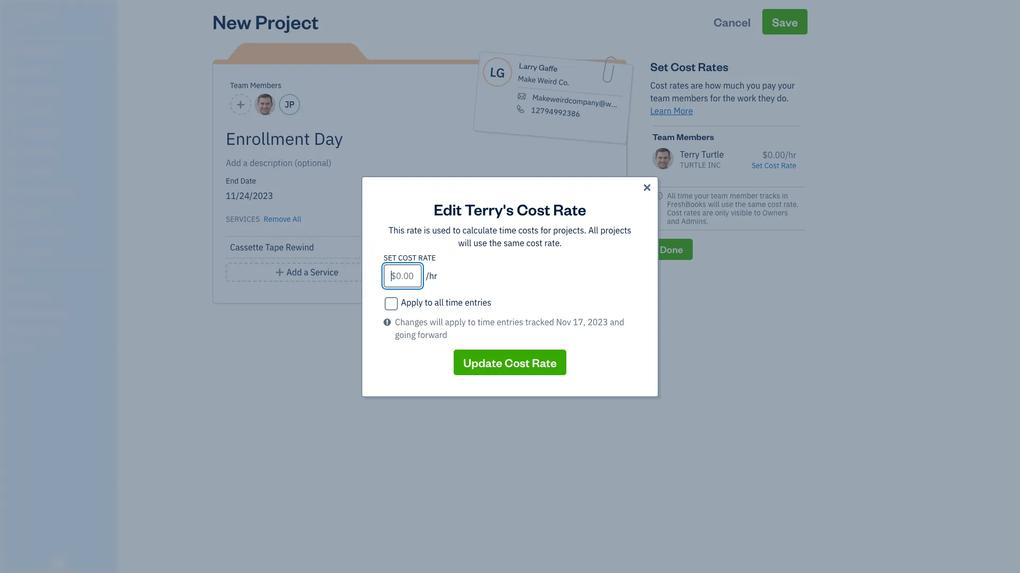 Task type: vqa. For each thing, say whether or not it's contained in the screenshot.
the right Set
yes



Task type: locate. For each thing, give the bounding box(es) containing it.
1 horizontal spatial cost
[[768, 200, 782, 209]]

1 horizontal spatial for
[[710, 93, 721, 104]]

0 horizontal spatial /hr
[[426, 271, 437, 281]]

2023
[[588, 317, 608, 328]]

will up admins.
[[708, 200, 720, 209]]

1 vertical spatial /hr
[[426, 271, 437, 281]]

member
[[730, 191, 758, 201]]

1 vertical spatial the
[[735, 200, 746, 209]]

rates
[[669, 80, 689, 91], [684, 208, 701, 218]]

time right apply
[[478, 317, 495, 328]]

1 vertical spatial for
[[541, 225, 551, 236]]

/hr
[[785, 150, 796, 160], [426, 271, 437, 281]]

used
[[432, 225, 451, 236]]

turtle
[[9, 10, 39, 20], [680, 160, 706, 170]]

turtle inc owner
[[9, 10, 56, 29]]

time right all
[[446, 297, 463, 308]]

cost right update
[[505, 355, 530, 370]]

0 vertical spatial team members
[[230, 81, 281, 90]]

rate right flat
[[598, 177, 614, 187]]

0 vertical spatial inc
[[41, 10, 56, 20]]

0 horizontal spatial for
[[541, 225, 551, 236]]

cost
[[768, 200, 782, 209], [526, 238, 542, 248]]

all inside all time your team member tracks in freshbooks will use the same cost rate. cost rates are only visible to owners and admins.
[[667, 191, 676, 201]]

all
[[667, 191, 676, 201], [292, 215, 301, 224], [588, 225, 598, 236]]

cost down costs
[[526, 238, 542, 248]]

1 vertical spatial all
[[292, 215, 301, 224]]

0 horizontal spatial all
[[292, 215, 301, 224]]

are up members
[[691, 80, 703, 91]]

for right costs
[[541, 225, 551, 236]]

rate. inside this rate is used to calculate time costs for projects. all projects will use the same cost rate.
[[544, 238, 562, 248]]

the
[[723, 93, 735, 104], [735, 200, 746, 209], [489, 238, 502, 248]]

to inside changes will apply to time entries tracked nov 17, 2023 and going forward
[[468, 317, 476, 328]]

all down hours
[[588, 225, 598, 236]]

0 horizontal spatial rate.
[[544, 238, 562, 248]]

0 horizontal spatial set
[[650, 59, 668, 74]]

1 horizontal spatial your
[[778, 80, 795, 91]]

rate.
[[783, 200, 799, 209], [544, 238, 562, 248]]

0 horizontal spatial team
[[230, 81, 248, 90]]

1 vertical spatial your
[[694, 191, 709, 201]]

team
[[650, 93, 670, 104], [711, 191, 728, 201]]

0 vertical spatial rate.
[[783, 200, 799, 209]]

entries up apply
[[465, 297, 491, 308]]

1 horizontal spatial will
[[458, 238, 471, 248]]

all right "remove"
[[292, 215, 301, 224]]

and down the freshbooks
[[667, 217, 679, 226]]

service
[[584, 225, 614, 235]]

calculate
[[462, 225, 497, 236]]

services remove all
[[226, 215, 301, 224]]

add a service
[[287, 267, 338, 278]]

rate. right tracks
[[783, 200, 799, 209]]

0 vertical spatial your
[[778, 80, 795, 91]]

to left all
[[425, 297, 432, 308]]

save
[[772, 14, 798, 29]]

all inside this rate is used to calculate time costs for projects. all projects will use the same cost rate.
[[588, 225, 598, 236]]

changes
[[395, 317, 428, 328]]

1 vertical spatial and
[[610, 317, 624, 328]]

will
[[708, 200, 720, 209], [458, 238, 471, 248], [430, 317, 443, 328]]

entries inside changes will apply to time entries tracked nov 17, 2023 and going forward
[[497, 317, 523, 328]]

rate. down projects.
[[544, 238, 562, 248]]

rates up members
[[669, 80, 689, 91]]

0 horizontal spatial and
[[610, 317, 624, 328]]

cost left the rates
[[671, 59, 696, 74]]

forward
[[418, 330, 447, 340]]

cost up done
[[667, 208, 682, 218]]

/hr inside edit terry's cost rate dialog
[[426, 271, 437, 281]]

0 vertical spatial rates
[[669, 80, 689, 91]]

bank connections image
[[8, 326, 114, 335]]

Project Description text field
[[226, 157, 518, 169]]

payment image
[[7, 127, 20, 138]]

0 vertical spatial will
[[708, 200, 720, 209]]

2 vertical spatial the
[[489, 238, 502, 248]]

1 horizontal spatial /hr
[[785, 150, 796, 160]]

are left only
[[702, 208, 713, 218]]

0 vertical spatial and
[[667, 217, 679, 226]]

owners
[[762, 208, 788, 218]]

0 horizontal spatial same
[[504, 238, 524, 248]]

inc
[[41, 10, 56, 20], [708, 160, 721, 170]]

your up admins.
[[694, 191, 709, 201]]

entries
[[465, 297, 491, 308], [497, 317, 523, 328]]

2 vertical spatial will
[[430, 317, 443, 328]]

0 vertical spatial same
[[748, 200, 766, 209]]

apply to all time entries
[[401, 297, 491, 308]]

1 horizontal spatial and
[[667, 217, 679, 226]]

1 vertical spatial team members
[[652, 131, 714, 142]]

to right used
[[453, 225, 460, 236]]

invoice image
[[7, 107, 20, 117]]

cost left in
[[768, 200, 782, 209]]

add team member image
[[236, 98, 246, 111]]

1 vertical spatial cost
[[526, 238, 542, 248]]

1 vertical spatial rate.
[[544, 238, 562, 248]]

team
[[230, 81, 248, 90], [652, 131, 675, 142]]

0 horizontal spatial cost
[[526, 238, 542, 248]]

0 horizontal spatial turtle
[[9, 10, 39, 20]]

members
[[250, 81, 281, 90], [676, 131, 714, 142]]

and inside changes will apply to time entries tracked nov 17, 2023 and going forward
[[610, 317, 624, 328]]

1 vertical spatial turtle
[[680, 160, 706, 170]]

1 horizontal spatial team
[[711, 191, 728, 201]]

0 vertical spatial cost
[[768, 200, 782, 209]]

for down the how
[[710, 93, 721, 104]]

1 vertical spatial team
[[652, 131, 675, 142]]

the right only
[[735, 200, 746, 209]]

will up forward
[[430, 317, 443, 328]]

freshbooks image
[[50, 557, 67, 570]]

all time your team member tracks in freshbooks will use the same cost rate. cost rates are only visible to owners and admins.
[[667, 191, 799, 226]]

0 vertical spatial members
[[250, 81, 281, 90]]

cost up learn
[[650, 80, 667, 91]]

/hr up set cost rate button
[[785, 150, 796, 160]]

1 horizontal spatial members
[[676, 131, 714, 142]]

cost inside $0.00 /hr set cost rate
[[764, 161, 779, 170]]

0h 00m text field
[[519, 242, 549, 253]]

0 vertical spatial all
[[667, 191, 676, 201]]

end date
[[226, 176, 256, 186]]

the down much
[[723, 93, 735, 104]]

0 vertical spatial /hr
[[785, 150, 796, 160]]

2 horizontal spatial all
[[667, 191, 676, 201]]

time left costs
[[499, 225, 516, 236]]

your inside all time your team member tracks in freshbooks will use the same cost rate. cost rates are only visible to owners and admins.
[[694, 191, 709, 201]]

turtle
[[701, 149, 724, 160]]

team members up add team member 'image'
[[230, 81, 281, 90]]

cost up costs
[[517, 199, 550, 219]]

1 vertical spatial inc
[[708, 160, 721, 170]]

your up the do.
[[778, 80, 795, 91]]

entries left the tracked
[[497, 317, 523, 328]]

set down the $0.00
[[752, 161, 763, 170]]

turtle inside turtle inc owner
[[9, 10, 39, 20]]

team inside all time your team member tracks in freshbooks will use the same cost rate. cost rates are only visible to owners and admins.
[[711, 191, 728, 201]]

rewind
[[286, 242, 314, 253]]

for inside this rate is used to calculate time costs for projects. all projects will use the same cost rate.
[[541, 225, 551, 236]]

update
[[463, 355, 502, 370]]

0 vertical spatial use
[[721, 200, 733, 209]]

0 vertical spatial are
[[691, 80, 703, 91]]

1 horizontal spatial all
[[588, 225, 598, 236]]

1 vertical spatial entries
[[497, 317, 523, 328]]

hours
[[574, 213, 598, 222]]

to right apply
[[468, 317, 476, 328]]

cost
[[671, 59, 696, 74], [650, 80, 667, 91], [764, 161, 779, 170], [517, 199, 550, 219], [667, 208, 682, 218], [505, 355, 530, 370]]

1 horizontal spatial same
[[748, 200, 766, 209]]

set
[[650, 59, 668, 74], [752, 161, 763, 170]]

/hr down rate
[[426, 271, 437, 281]]

are inside all time your team member tracks in freshbooks will use the same cost rate. cost rates are only visible to owners and admins.
[[702, 208, 713, 218]]

0 vertical spatial set
[[650, 59, 668, 74]]

time
[[677, 191, 693, 201], [499, 225, 516, 236], [446, 297, 463, 308], [478, 317, 495, 328]]

use inside all time your team member tracks in freshbooks will use the same cost rate. cost rates are only visible to owners and admins.
[[721, 200, 733, 209]]

set inside $0.00 /hr set cost rate
[[752, 161, 763, 170]]

team down learn
[[652, 131, 675, 142]]

team up only
[[711, 191, 728, 201]]

turtle down terry on the top
[[680, 160, 706, 170]]

0 vertical spatial the
[[723, 93, 735, 104]]

0 horizontal spatial use
[[473, 238, 487, 248]]

team members up terry on the top
[[652, 131, 714, 142]]

1 vertical spatial members
[[676, 131, 714, 142]]

cost
[[398, 253, 417, 263]]

going
[[395, 330, 416, 340]]

this rate is used to calculate time costs for projects. all projects will use the same cost rate.
[[389, 225, 631, 248]]

0 vertical spatial for
[[710, 93, 721, 104]]

the inside cost rates are how much you pay your team members for the work they do. learn more
[[723, 93, 735, 104]]

1 vertical spatial will
[[458, 238, 471, 248]]

0 horizontal spatial will
[[430, 317, 443, 328]]

service
[[310, 267, 338, 278]]

estimate image
[[7, 87, 20, 97]]

rates left only
[[684, 208, 701, 218]]

dashboard image
[[7, 46, 20, 57]]

1 horizontal spatial set
[[752, 161, 763, 170]]

1 horizontal spatial turtle
[[680, 160, 706, 170]]

cost inside all time your team member tracks in freshbooks will use the same cost rate. cost rates are only visible to owners and admins.
[[768, 200, 782, 209]]

set up learn
[[650, 59, 668, 74]]

rate up projects.
[[553, 199, 586, 219]]

0 horizontal spatial your
[[694, 191, 709, 201]]

done button
[[650, 239, 693, 260]]

1 horizontal spatial inc
[[708, 160, 721, 170]]

will down calculate on the left top
[[458, 238, 471, 248]]

team up learn
[[650, 93, 670, 104]]

time right info image
[[677, 191, 693, 201]]

rate down the $0.00
[[781, 161, 796, 170]]

1 vertical spatial are
[[702, 208, 713, 218]]

close image
[[642, 181, 653, 194]]

changes will apply to time entries tracked nov 17, 2023 and going forward
[[395, 317, 624, 340]]

1 vertical spatial set
[[752, 161, 763, 170]]

will inside changes will apply to time entries tracked nov 17, 2023 and going forward
[[430, 317, 443, 328]]

0 horizontal spatial members
[[250, 81, 281, 90]]

report image
[[7, 248, 20, 259]]

0 vertical spatial turtle
[[9, 10, 39, 20]]

time inside all time your team member tracks in freshbooks will use the same cost rate. cost rates are only visible to owners and admins.
[[677, 191, 693, 201]]

1 vertical spatial same
[[504, 238, 524, 248]]

1 horizontal spatial entries
[[497, 317, 523, 328]]

cost down the $0.00
[[764, 161, 779, 170]]

inc inside turtle inc owner
[[41, 10, 56, 20]]

rate down the tracked
[[532, 355, 557, 370]]

1 horizontal spatial rate.
[[783, 200, 799, 209]]

your
[[778, 80, 795, 91], [694, 191, 709, 201]]

visible
[[731, 208, 752, 218]]

use
[[721, 200, 733, 209], [473, 238, 487, 248]]

0 horizontal spatial inc
[[41, 10, 56, 20]]

save button
[[762, 9, 808, 35]]

1 horizontal spatial use
[[721, 200, 733, 209]]

update cost rate button
[[454, 350, 566, 375]]

turtle up owner
[[9, 10, 39, 20]]

to right the visible
[[754, 208, 761, 218]]

team up add team member 'image'
[[230, 81, 248, 90]]

for
[[710, 93, 721, 104], [541, 225, 551, 236]]

the down calculate on the left top
[[489, 238, 502, 248]]

0 vertical spatial entries
[[465, 297, 491, 308]]

0 horizontal spatial team
[[650, 93, 670, 104]]

2 horizontal spatial will
[[708, 200, 720, 209]]

are
[[691, 80, 703, 91], [702, 208, 713, 218]]

rate
[[781, 161, 796, 170], [598, 177, 614, 187], [553, 199, 586, 219], [532, 355, 557, 370]]

to
[[754, 208, 761, 218], [453, 225, 460, 236], [425, 297, 432, 308], [468, 317, 476, 328]]

and right 2023
[[610, 317, 624, 328]]

apps image
[[8, 275, 114, 284]]

edit
[[434, 199, 462, 219]]

1 vertical spatial use
[[473, 238, 487, 248]]

nov
[[556, 317, 571, 328]]

and
[[667, 217, 679, 226], [610, 317, 624, 328]]

2 vertical spatial all
[[588, 225, 598, 236]]

all right info image
[[667, 191, 676, 201]]

1 vertical spatial rates
[[684, 208, 701, 218]]

remove
[[264, 215, 291, 224]]

0 vertical spatial team
[[650, 93, 670, 104]]

1 vertical spatial team
[[711, 191, 728, 201]]

team members
[[230, 81, 281, 90], [652, 131, 714, 142]]

0 vertical spatial team
[[230, 81, 248, 90]]

cancel button
[[704, 9, 760, 35]]

1 horizontal spatial team members
[[652, 131, 714, 142]]

add
[[287, 267, 302, 278]]



Task type: describe. For each thing, give the bounding box(es) containing it.
services
[[226, 215, 260, 224]]

client image
[[7, 66, 20, 77]]

$0.00 /hr set cost rate
[[752, 150, 796, 170]]

your inside cost rates are how much you pay your team members for the work they do. learn more
[[778, 80, 795, 91]]

they
[[758, 93, 775, 104]]

will inside all time your team member tracks in freshbooks will use the same cost rate. cost rates are only visible to owners and admins.
[[708, 200, 720, 209]]

is
[[424, 225, 430, 236]]

rates inside cost rates are how much you pay your team members for the work they do. learn more
[[669, 80, 689, 91]]

same inside all time your team member tracks in freshbooks will use the same cost rate. cost rates are only visible to owners and admins.
[[748, 200, 766, 209]]

costs
[[518, 225, 539, 236]]

to inside this rate is used to calculate time costs for projects. all projects will use the same cost rate.
[[453, 225, 460, 236]]

for inside cost rates are how much you pay your team members for the work they do. learn more
[[710, 93, 721, 104]]

rate inside $0.00 /hr set cost rate
[[781, 161, 796, 170]]

set
[[384, 253, 396, 263]]

rate
[[407, 225, 422, 236]]

use inside this rate is used to calculate time costs for projects. all projects will use the same cost rate.
[[473, 238, 487, 248]]

rates inside all time your team member tracks in freshbooks will use the same cost rate. cost rates are only visible to owners and admins.
[[684, 208, 701, 218]]

apply
[[445, 317, 466, 328]]

in
[[782, 191, 788, 201]]

edit terry's cost rate dialog
[[0, 163, 1020, 410]]

update cost rate
[[463, 355, 557, 370]]

expense image
[[7, 147, 20, 158]]

tape
[[265, 242, 284, 253]]

items and services image
[[8, 309, 114, 318]]

flat
[[584, 177, 597, 187]]

turtle inside the terry turtle turtle inc
[[680, 160, 706, 170]]

jp
[[285, 99, 294, 110]]

chart image
[[7, 228, 20, 239]]

cassette tape rewind
[[230, 242, 314, 253]]

all
[[434, 297, 444, 308]]

will inside this rate is used to calculate time costs for projects. all projects will use the same cost rate.
[[458, 238, 471, 248]]

timer image
[[7, 188, 20, 198]]

learn
[[650, 106, 672, 116]]

cost inside this rate is used to calculate time costs for projects. all projects will use the same cost rate.
[[526, 238, 542, 248]]

per
[[600, 213, 614, 222]]

1 horizontal spatial team
[[652, 131, 675, 142]]

work
[[737, 93, 756, 104]]

rate. inside all time your team member tracks in freshbooks will use the same cost rate. cost rates are only visible to owners and admins.
[[783, 200, 799, 209]]

settings image
[[8, 343, 114, 352]]

flat rate
[[584, 177, 614, 187]]

add a service button
[[226, 263, 387, 282]]

learn more link
[[650, 106, 693, 116]]

projects.
[[553, 225, 586, 236]]

$0.00
[[762, 150, 785, 160]]

new
[[213, 9, 251, 34]]

this
[[389, 225, 405, 236]]

End date in  format text field
[[226, 191, 420, 201]]

tracked
[[525, 317, 554, 328]]

date
[[240, 176, 256, 186]]

main element
[[0, 0, 143, 574]]

inc inside the terry turtle turtle inc
[[708, 160, 721, 170]]

/hr inside $0.00 /hr set cost rate
[[785, 150, 796, 160]]

0 horizontal spatial team members
[[230, 81, 281, 90]]

cost inside all time your team member tracks in freshbooks will use the same cost rate. cost rates are only visible to owners and admins.
[[667, 208, 682, 218]]

new project
[[213, 9, 319, 34]]

do.
[[777, 93, 789, 104]]

terry
[[680, 149, 699, 160]]

money image
[[7, 208, 20, 218]]

time inside changes will apply to time entries tracked nov 17, 2023 and going forward
[[478, 317, 495, 328]]

to inside all time your team member tracks in freshbooks will use the same cost rate. cost rates are only visible to owners and admins.
[[754, 208, 761, 218]]

much
[[723, 80, 744, 91]]

apply
[[401, 297, 423, 308]]

cancel
[[714, 14, 751, 29]]

rate
[[418, 253, 436, 263]]

exclamationcircle image
[[384, 316, 391, 329]]

cost rates are how much you pay your team members for the work they do. learn more
[[650, 80, 795, 116]]

set cost rates
[[650, 59, 728, 74]]

Project Name text field
[[226, 128, 518, 149]]

set cost rate button
[[752, 161, 796, 170]]

tracks
[[760, 191, 780, 201]]

set cost rate
[[384, 253, 436, 263]]

the inside this rate is used to calculate time costs for projects. all projects will use the same cost rate.
[[489, 238, 502, 248]]

owner
[[9, 21, 28, 29]]

and inside all time your team member tracks in freshbooks will use the same cost rate. cost rates are only visible to owners and admins.
[[667, 217, 679, 226]]

Amount (USD) text field
[[384, 264, 422, 288]]

0 horizontal spatial entries
[[465, 297, 491, 308]]

terry's
[[465, 199, 514, 219]]

how
[[705, 80, 721, 91]]

project image
[[7, 167, 20, 178]]

done
[[660, 243, 683, 255]]

info image
[[655, 192, 663, 200]]

same inside this rate is used to calculate time costs for projects. all projects will use the same cost rate.
[[504, 238, 524, 248]]

plus image
[[275, 266, 285, 279]]

17,
[[573, 317, 586, 328]]

admins.
[[681, 217, 709, 226]]

rates
[[698, 59, 728, 74]]

members
[[672, 93, 708, 104]]

freshbooks
[[667, 200, 706, 209]]

you
[[746, 80, 760, 91]]

project
[[255, 9, 319, 34]]

time inside this rate is used to calculate time costs for projects. all projects will use the same cost rate.
[[499, 225, 516, 236]]

cost inside cost rates are how much you pay your team members for the work they do. learn more
[[650, 80, 667, 91]]

more
[[674, 106, 693, 116]]

cost inside update cost rate button
[[505, 355, 530, 370]]

only
[[715, 208, 729, 218]]

team members image
[[8, 292, 114, 301]]

a
[[304, 267, 308, 278]]

hours per service
[[574, 213, 614, 235]]

cassette
[[230, 242, 263, 253]]

edit terry's cost rate
[[434, 199, 586, 219]]

pay
[[762, 80, 776, 91]]

are inside cost rates are how much you pay your team members for the work they do. learn more
[[691, 80, 703, 91]]

projects
[[600, 225, 631, 236]]

terry turtle turtle inc
[[680, 149, 724, 170]]

team inside cost rates are how much you pay your team members for the work they do. learn more
[[650, 93, 670, 104]]

the inside all time your team member tracks in freshbooks will use the same cost rate. cost rates are only visible to owners and admins.
[[735, 200, 746, 209]]

remove all button
[[262, 211, 301, 226]]

rate inside button
[[532, 355, 557, 370]]

end
[[226, 176, 239, 186]]



